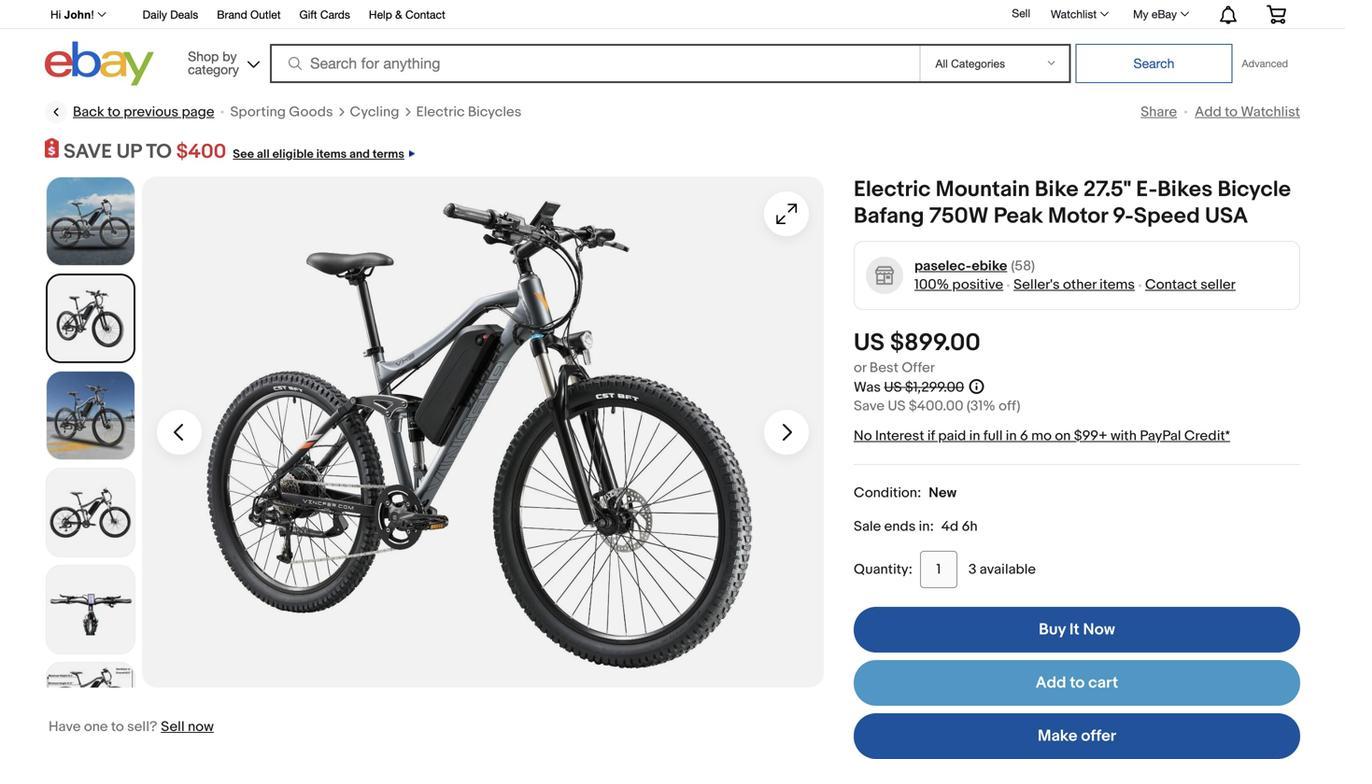 Task type: locate. For each thing, give the bounding box(es) containing it.
eligible
[[272, 147, 314, 162]]

ebay
[[1152, 7, 1177, 21]]

to left "cart"
[[1070, 674, 1085, 693]]

0 vertical spatial items
[[316, 147, 347, 162]]

ends
[[884, 519, 916, 536]]

up
[[116, 140, 142, 164]]

have one to sell? sell now
[[49, 719, 214, 736]]

add left "cart"
[[1036, 674, 1067, 693]]

to for previous
[[107, 104, 120, 121]]

contact right &
[[406, 8, 445, 21]]

condition: new
[[854, 485, 957, 502]]

sell left watchlist link
[[1012, 7, 1031, 20]]

us up the or
[[854, 329, 885, 358]]

paid
[[938, 428, 966, 445]]

mountain
[[936, 177, 1030, 203]]

1 horizontal spatial sell
[[1012, 7, 1031, 20]]

speed
[[1134, 203, 1200, 230]]

1 in from the left
[[970, 428, 981, 445]]

1 horizontal spatial contact
[[1146, 277, 1198, 293]]

electric inside electric mountain bike 27.5'' e-bikes bicycle bafang 750w peak motor 9-speed usa
[[854, 177, 931, 203]]

1 vertical spatial sell
[[161, 719, 185, 736]]

0 horizontal spatial items
[[316, 147, 347, 162]]

bafang
[[854, 203, 925, 230]]

to
[[107, 104, 120, 121], [1225, 104, 1238, 121], [1070, 674, 1085, 693], [111, 719, 124, 736]]

new
[[929, 485, 957, 502]]

add
[[1195, 104, 1222, 121], [1036, 674, 1067, 693]]

picture 2 of 12 image
[[48, 276, 134, 362]]

all
[[257, 147, 270, 162]]

0 vertical spatial watchlist
[[1051, 7, 1097, 21]]

peak
[[994, 203, 1043, 230]]

available
[[980, 562, 1036, 579]]

3 available
[[969, 562, 1036, 579]]

cycling link
[[350, 103, 399, 121]]

share button
[[1141, 104, 1177, 121]]

in left full
[[970, 428, 981, 445]]

gift cards link
[[299, 5, 350, 26]]

0 horizontal spatial add
[[1036, 674, 1067, 693]]

0 horizontal spatial electric
[[416, 104, 465, 121]]

None submit
[[1076, 44, 1233, 83]]

1 horizontal spatial watchlist
[[1241, 104, 1301, 121]]

0 horizontal spatial in
[[970, 428, 981, 445]]

to for watchlist
[[1225, 104, 1238, 121]]

add right share button
[[1195, 104, 1222, 121]]

in:
[[919, 519, 934, 536]]

brand
[[217, 8, 247, 21]]

750w
[[929, 203, 989, 230]]

1 vertical spatial contact
[[1146, 277, 1198, 293]]

shop by category button
[[180, 42, 264, 82]]

seller's
[[1014, 277, 1060, 293]]

credit*
[[1185, 428, 1231, 445]]

if
[[928, 428, 935, 445]]

electric up paselec ebike image
[[854, 177, 931, 203]]

in
[[970, 428, 981, 445], [1006, 428, 1017, 445]]

1 horizontal spatial add
[[1195, 104, 1222, 121]]

brand outlet
[[217, 8, 281, 21]]

in left the 6
[[1006, 428, 1017, 445]]

sale
[[854, 519, 881, 536]]

1 horizontal spatial in
[[1006, 428, 1017, 445]]

0 vertical spatial sell
[[1012, 7, 1031, 20]]

1 vertical spatial add
[[1036, 674, 1067, 693]]

offer
[[1081, 727, 1117, 747]]

sporting
[[230, 104, 286, 121]]

shop by category
[[188, 49, 239, 77]]

Search for anything text field
[[273, 46, 916, 81]]

full
[[984, 428, 1003, 445]]

us for was
[[884, 379, 902, 396]]

on
[[1055, 428, 1071, 445]]

was
[[854, 379, 881, 396]]

sell?
[[127, 719, 157, 736]]

!
[[91, 8, 94, 21]]

0 vertical spatial electric
[[416, 104, 465, 121]]

help & contact
[[369, 8, 445, 21]]

to right back
[[107, 104, 120, 121]]

brand outlet link
[[217, 5, 281, 26]]

&
[[395, 8, 402, 21]]

items right other
[[1100, 277, 1135, 293]]

0 vertical spatial us
[[854, 329, 885, 358]]

account navigation
[[40, 0, 1301, 29]]

was us $1,299.00
[[854, 379, 965, 396]]

save
[[854, 398, 885, 415]]

page
[[182, 104, 214, 121]]

0 vertical spatial contact
[[406, 8, 445, 21]]

e-
[[1136, 177, 1158, 203]]

sell left now
[[161, 719, 185, 736]]

1 vertical spatial us
[[884, 379, 902, 396]]

electric for electric mountain bike 27.5'' e-bikes bicycle bafang 750w peak motor 9-speed usa
[[854, 177, 931, 203]]

electric left the bicycles
[[416, 104, 465, 121]]

cart
[[1089, 674, 1119, 693]]

1 horizontal spatial electric
[[854, 177, 931, 203]]

1 horizontal spatial items
[[1100, 277, 1135, 293]]

watchlist down advanced link
[[1241, 104, 1301, 121]]

contact seller link
[[1146, 277, 1236, 293]]

contact inside account navigation
[[406, 8, 445, 21]]

watchlist right sell link
[[1051, 7, 1097, 21]]

paselec-ebike link
[[915, 257, 1008, 276]]

watchlist link
[[1041, 3, 1118, 25]]

items left and on the top of the page
[[316, 147, 347, 162]]

previous
[[124, 104, 179, 121]]

hi
[[50, 8, 61, 21]]

back to previous page
[[73, 104, 214, 121]]

electric mountain bike 27.5'' e-bikes bicycle bafang 750w peak motor 9-speed usa - picture 2 of 12 image
[[142, 177, 824, 688]]

0 horizontal spatial contact
[[406, 8, 445, 21]]

$400
[[176, 140, 226, 164]]

and
[[349, 147, 370, 162]]

us down or best offer
[[884, 379, 902, 396]]

1 vertical spatial electric
[[854, 177, 931, 203]]

contact left "seller"
[[1146, 277, 1198, 293]]

my ebay link
[[1123, 3, 1198, 25]]

sell
[[1012, 7, 1031, 20], [161, 719, 185, 736]]

us down was us $1,299.00
[[888, 398, 906, 415]]

to for cart
[[1070, 674, 1085, 693]]

off)
[[999, 398, 1021, 415]]

0 horizontal spatial watchlist
[[1051, 7, 1097, 21]]

picture 1 of 12 image
[[47, 178, 135, 265]]

none submit inside shop by category banner
[[1076, 44, 1233, 83]]

us
[[854, 329, 885, 358], [884, 379, 902, 396], [888, 398, 906, 415]]

$899.00
[[890, 329, 981, 358]]

seller
[[1201, 277, 1236, 293]]

bicycles
[[468, 104, 522, 121]]

Quantity: text field
[[920, 551, 958, 589]]

$400.00
[[909, 398, 964, 415]]

to down advanced link
[[1225, 104, 1238, 121]]

picture 5 of 12 image
[[47, 566, 135, 654]]

other
[[1063, 277, 1097, 293]]

2 vertical spatial us
[[888, 398, 906, 415]]

0 vertical spatial add
[[1195, 104, 1222, 121]]



Task type: describe. For each thing, give the bounding box(es) containing it.
buy it now
[[1039, 621, 1116, 640]]

1 vertical spatial watchlist
[[1241, 104, 1301, 121]]

sporting goods link
[[230, 103, 333, 121]]

27.5''
[[1084, 177, 1132, 203]]

sell inside account navigation
[[1012, 7, 1031, 20]]

back to previous page link
[[45, 101, 214, 123]]

no interest if paid in full in 6 mo on $99+ with paypal credit*
[[854, 428, 1231, 445]]

paypal
[[1140, 428, 1181, 445]]

with
[[1111, 428, 1137, 445]]

electric bicycles link
[[416, 103, 522, 121]]

100%
[[915, 277, 949, 293]]

bikes
[[1158, 177, 1213, 203]]

make offer link
[[854, 714, 1301, 760]]

now
[[188, 719, 214, 736]]

advanced
[[1242, 57, 1288, 70]]

terms
[[373, 147, 404, 162]]

contact seller
[[1146, 277, 1236, 293]]

gift
[[299, 8, 317, 21]]

items inside see all eligible items and terms link
[[316, 147, 347, 162]]

sporting goods
[[230, 104, 333, 121]]

my ebay
[[1133, 7, 1177, 21]]

goods
[[289, 104, 333, 121]]

one
[[84, 719, 108, 736]]

shop by category banner
[[40, 0, 1301, 91]]

or best offer
[[854, 360, 935, 377]]

motor
[[1048, 203, 1108, 230]]

watchlist inside account navigation
[[1051, 7, 1097, 21]]

positive
[[953, 277, 1004, 293]]

back
[[73, 104, 104, 121]]

6h
[[962, 519, 978, 536]]

have
[[49, 719, 81, 736]]

bicycle
[[1218, 177, 1291, 203]]

buy it now link
[[854, 608, 1301, 653]]

by
[[223, 49, 237, 64]]

see
[[233, 147, 254, 162]]

daily deals link
[[143, 5, 198, 26]]

cycling
[[350, 104, 399, 121]]

your shopping cart image
[[1266, 5, 1288, 24]]

add for add to watchlist
[[1195, 104, 1222, 121]]

save up to $400
[[64, 140, 226, 164]]

picture 3 of 12 image
[[47, 372, 135, 460]]

electric bicycles
[[416, 104, 522, 121]]

bike
[[1035, 177, 1079, 203]]

us $899.00
[[854, 329, 981, 358]]

seller's other items
[[1014, 277, 1135, 293]]

john
[[64, 8, 91, 21]]

interest
[[876, 428, 925, 445]]

paselec ebike image
[[866, 257, 904, 295]]

condition:
[[854, 485, 922, 502]]

daily
[[143, 8, 167, 21]]

ebike
[[972, 258, 1008, 275]]

add to watchlist
[[1195, 104, 1301, 121]]

now
[[1083, 621, 1116, 640]]

picture 4 of 12 image
[[47, 469, 135, 557]]

daily deals
[[143, 8, 198, 21]]

no interest if paid in full in 6 mo on $99+ with paypal credit* link
[[854, 428, 1231, 445]]

see all eligible items and terms
[[233, 147, 404, 162]]

add to cart link
[[854, 661, 1301, 707]]

add for add to cart
[[1036, 674, 1067, 693]]

my
[[1133, 7, 1149, 21]]

2 in from the left
[[1006, 428, 1017, 445]]

or
[[854, 360, 867, 377]]

to right one
[[111, 719, 124, 736]]

3
[[969, 562, 977, 579]]

share
[[1141, 104, 1177, 121]]

sell now link
[[161, 719, 214, 736]]

6
[[1020, 428, 1029, 445]]

deals
[[170, 8, 198, 21]]

see all eligible items and terms link
[[226, 140, 415, 164]]

best
[[870, 360, 899, 377]]

100% positive
[[915, 277, 1004, 293]]

gift cards
[[299, 8, 350, 21]]

make
[[1038, 727, 1078, 747]]

0 horizontal spatial sell
[[161, 719, 185, 736]]

sale ends in: 4d 6h
[[854, 519, 978, 536]]

electric for electric bicycles
[[416, 104, 465, 121]]

it
[[1070, 621, 1080, 640]]

$1,299.00
[[905, 379, 965, 396]]

quantity:
[[854, 562, 913, 579]]

9-
[[1113, 203, 1134, 230]]

make offer
[[1038, 727, 1117, 747]]

$99+
[[1074, 428, 1108, 445]]

save
[[64, 140, 112, 164]]

shop
[[188, 49, 219, 64]]

1 vertical spatial items
[[1100, 277, 1135, 293]]

mo
[[1032, 428, 1052, 445]]

us for save
[[888, 398, 906, 415]]

4d
[[942, 519, 959, 536]]

(58)
[[1011, 258, 1035, 275]]

category
[[188, 62, 239, 77]]



Task type: vqa. For each thing, say whether or not it's contained in the screenshot.
Fresh Cut Flowers dropdown button
no



